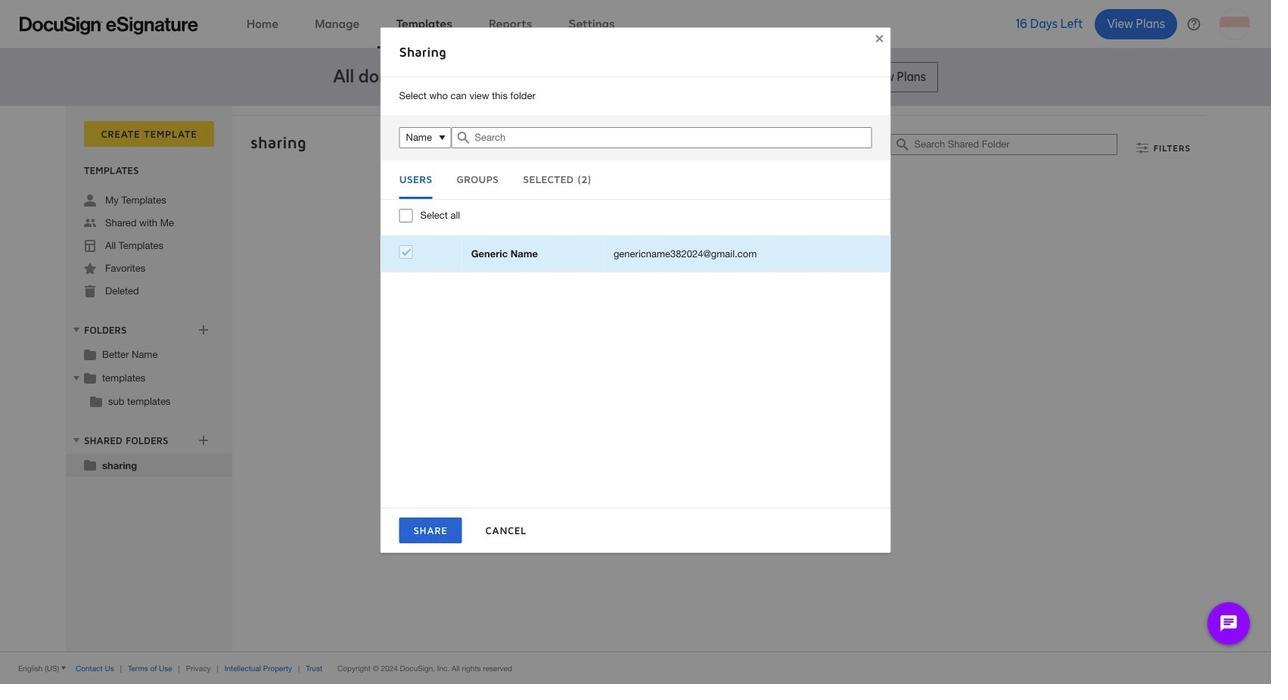 Task type: locate. For each thing, give the bounding box(es) containing it.
templates image
[[84, 240, 96, 252]]

star filled image
[[84, 263, 96, 275]]

1 folder image from the top
[[84, 348, 96, 360]]

folder image
[[84, 372, 96, 384], [90, 395, 102, 407]]

0 vertical spatial folder image
[[84, 348, 96, 360]]

tab list
[[399, 170, 873, 199]]

folder image for view folders image
[[84, 348, 96, 360]]

2 folder image from the top
[[84, 459, 96, 471]]

folder image
[[84, 348, 96, 360], [84, 459, 96, 471]]

1 vertical spatial folder image
[[84, 459, 96, 471]]

view folders image
[[70, 324, 83, 336]]



Task type: vqa. For each thing, say whether or not it's contained in the screenshot.
tab list on the top of page
yes



Task type: describe. For each thing, give the bounding box(es) containing it.
more info region
[[0, 652, 1272, 684]]

Search Shared Folder text field
[[915, 135, 1118, 154]]

1 vertical spatial folder image
[[90, 395, 102, 407]]

trash image
[[84, 285, 96, 298]]

shared image
[[84, 217, 96, 229]]

0 vertical spatial folder image
[[84, 372, 96, 384]]

docusign esignature image
[[20, 16, 198, 34]]

view shared folders image
[[70, 434, 83, 447]]

folder image for view shared folders "icon"
[[84, 459, 96, 471]]

Search text field
[[475, 128, 872, 148]]

user image
[[84, 195, 96, 207]]



